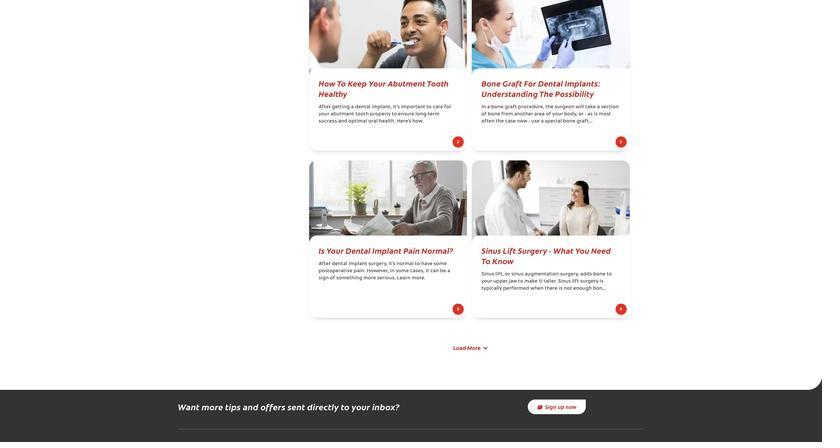 Task type: locate. For each thing, give the bounding box(es) containing it.
1 horizontal spatial is
[[594, 112, 598, 117]]

tooth
[[356, 112, 369, 117]]

your up "success"
[[319, 112, 330, 117]]

your
[[369, 78, 386, 89], [327, 245, 344, 256]]

in
[[390, 269, 395, 274]]

how
[[319, 78, 336, 89]]

augmentation
[[525, 272, 559, 277]]

in
[[482, 105, 486, 110]]

0 horizontal spatial now
[[517, 119, 528, 124]]

take
[[586, 105, 596, 110]]

some
[[434, 262, 447, 267], [396, 269, 409, 274]]

surgery
[[581, 279, 599, 284]]

normal?
[[422, 245, 454, 256]]

1 horizontal spatial it
[[539, 279, 543, 284]]

1 horizontal spatial -
[[549, 245, 552, 256]]

0 horizontal spatial it
[[426, 269, 429, 274]]

area
[[535, 112, 545, 117]]

lift
[[503, 245, 516, 256]]

a right getting
[[351, 105, 354, 110]]

or right lift,
[[505, 272, 510, 277]]

1 horizontal spatial your
[[369, 78, 386, 89]]

0 vertical spatial surgery,
[[369, 262, 388, 267]]

0 horizontal spatial surgery,
[[369, 262, 388, 267]]

- left use
[[529, 119, 531, 124]]

0 horizontal spatial is
[[559, 286, 563, 291]]

want more tips and offers sent directly to your inbox?
[[178, 401, 400, 413]]

0 horizontal spatial dental
[[346, 245, 371, 256]]

- left the as
[[585, 112, 587, 117]]

of down in
[[482, 112, 487, 117]]

tips
[[225, 401, 241, 413]]

1 horizontal spatial now
[[566, 403, 577, 411]]

it's up ensure
[[393, 105, 400, 110]]

0 vertical spatial or
[[579, 112, 584, 117]]

it's inside the after dental implant surgery, it's normal to have some postoperative pain. however, in some cases, it can be a sign of something more serious. learn more.
[[389, 262, 396, 267]]

tooth
[[427, 78, 449, 89]]

how to keep your abutment tooth healthy
[[319, 78, 449, 99]]

can
[[431, 269, 439, 274]]

0 horizontal spatial dental
[[332, 262, 348, 267]]

bone up surgery
[[594, 272, 606, 277]]

implant
[[349, 262, 367, 267]]

1 horizontal spatial dental
[[538, 78, 563, 89]]

is left 'not'
[[559, 286, 563, 291]]

sent
[[288, 401, 305, 413]]

2 vertical spatial is
[[559, 286, 563, 291]]

surgery, up however,
[[369, 262, 388, 267]]

a right be
[[448, 269, 451, 274]]

0 horizontal spatial the
[[496, 119, 504, 124]]

load more button
[[445, 341, 494, 355]]

0 horizontal spatial of
[[330, 276, 335, 281]]

- left what
[[549, 245, 552, 256]]

1 vertical spatial now
[[566, 403, 577, 411]]

your right keep
[[369, 78, 386, 89]]

enough
[[574, 286, 592, 291]]

now right up
[[566, 403, 577, 411]]

dental up implant
[[346, 245, 371, 256]]

a
[[351, 105, 354, 110], [488, 105, 490, 110], [597, 105, 600, 110], [541, 119, 544, 124], [448, 269, 451, 274]]

bon...
[[593, 286, 607, 291]]

another
[[515, 112, 533, 117]]

0 vertical spatial it
[[426, 269, 429, 274]]

0 vertical spatial to
[[337, 78, 346, 89]]

2 horizontal spatial is
[[600, 279, 604, 284]]

it
[[426, 269, 429, 274], [539, 279, 543, 284]]

0 horizontal spatial or
[[505, 272, 510, 277]]

jaw
[[509, 279, 517, 284]]

now inside in a bone graft procedure, the surgeon will take a section of bone from another area of your body, or - as is most often the case now - use a special bone graft...
[[517, 119, 528, 124]]

and
[[338, 119, 347, 124], [243, 401, 259, 413]]

1 horizontal spatial more
[[364, 276, 376, 281]]

is
[[594, 112, 598, 117], [600, 279, 604, 284], [559, 286, 563, 291]]

adds
[[581, 272, 592, 277]]

sinus lift, or sinus augmentation surgery, adds bone to your upper jaw to make it taller. sinus lift surgery is typically performed when there is not enough bon...
[[482, 272, 612, 291]]

dental up postoperative
[[332, 262, 348, 267]]

more
[[364, 276, 376, 281], [202, 401, 223, 413]]

now down another
[[517, 119, 528, 124]]

getting
[[332, 105, 350, 110]]

long-
[[416, 112, 428, 117]]

dental inside the after getting a dental implant, it's important to care for your abutment tooth properly to ensure long-term success and optimal oral health. here's how.
[[355, 105, 371, 110]]

after for is your dental implant pain normal?
[[319, 262, 331, 267]]

bone
[[492, 105, 504, 110], [488, 112, 500, 117], [563, 119, 576, 124], [594, 272, 606, 277]]

sinus up 'not'
[[559, 279, 571, 284]]

surgery,
[[369, 262, 388, 267], [560, 272, 580, 277]]

1 horizontal spatial and
[[338, 119, 347, 124]]

sign up now link
[[528, 400, 586, 414]]

1 vertical spatial sinus
[[482, 272, 495, 277]]

0 vertical spatial and
[[338, 119, 347, 124]]

after up postoperative
[[319, 262, 331, 267]]

0 vertical spatial dental
[[538, 78, 563, 89]]

now
[[517, 119, 528, 124], [566, 403, 577, 411]]

make
[[525, 279, 538, 284]]

1 vertical spatial to
[[482, 256, 491, 266]]

it's up in
[[389, 262, 396, 267]]

typically
[[482, 286, 502, 291]]

1 horizontal spatial dental
[[355, 105, 371, 110]]

some up be
[[434, 262, 447, 267]]

or down will
[[579, 112, 584, 117]]

what
[[554, 245, 574, 256]]

more down however,
[[364, 276, 376, 281]]

to right directly
[[341, 401, 350, 413]]

1 vertical spatial your
[[327, 245, 344, 256]]

it's inside the after getting a dental implant, it's important to care for your abutment tooth properly to ensure long-term success and optimal oral health. here's how.
[[393, 105, 400, 110]]

know
[[493, 256, 514, 266]]

not
[[564, 286, 572, 291]]

0 vertical spatial after
[[319, 105, 331, 110]]

0 vertical spatial -
[[585, 112, 587, 117]]

and right tips
[[243, 401, 259, 413]]

1 vertical spatial -
[[529, 119, 531, 124]]

1 horizontal spatial to
[[482, 256, 491, 266]]

to right how
[[337, 78, 346, 89]]

0 vertical spatial your
[[369, 78, 386, 89]]

it down 'augmentation'
[[539, 279, 543, 284]]

sinus left lift,
[[482, 272, 495, 277]]

health.
[[379, 119, 396, 124]]

sinus left lift
[[482, 245, 501, 256]]

1 horizontal spatial surgery,
[[560, 272, 580, 277]]

sinus inside sinus lift surgery - what you need to know
[[482, 245, 501, 256]]

your up 'typically' at bottom right
[[482, 279, 492, 284]]

after inside the after getting a dental implant, it's important to care for your abutment tooth properly to ensure long-term success and optimal oral health. here's how.
[[319, 105, 331, 110]]

0 horizontal spatial some
[[396, 269, 409, 274]]

your
[[319, 112, 330, 117], [553, 112, 563, 117], [482, 279, 492, 284], [352, 401, 370, 413]]

0 vertical spatial now
[[517, 119, 528, 124]]

learn
[[397, 276, 411, 281]]

is up bon... at right
[[600, 279, 604, 284]]

of down postoperative
[[330, 276, 335, 281]]

your up special
[[553, 112, 563, 117]]

1 after from the top
[[319, 105, 331, 110]]

more left tips
[[202, 401, 223, 413]]

sign
[[545, 403, 557, 411]]

some up learn
[[396, 269, 409, 274]]

of up special
[[546, 112, 551, 117]]

performed
[[503, 286, 530, 291]]

1 vertical spatial it's
[[389, 262, 396, 267]]

have
[[421, 262, 433, 267]]

0 horizontal spatial more
[[202, 401, 223, 413]]

0 horizontal spatial your
[[327, 245, 344, 256]]

after up "success"
[[319, 105, 331, 110]]

as
[[588, 112, 593, 117]]

0 vertical spatial the
[[546, 105, 554, 110]]

and down abutment
[[338, 119, 347, 124]]

1 vertical spatial dental
[[332, 262, 348, 267]]

your right is
[[327, 245, 344, 256]]

bone up from
[[492, 105, 504, 110]]

2 vertical spatial -
[[549, 245, 552, 256]]

possibility
[[555, 88, 594, 99]]

after for how to keep your abutment tooth healthy
[[319, 105, 331, 110]]

1 vertical spatial surgery,
[[560, 272, 580, 277]]

or inside "sinus lift, or sinus augmentation surgery, adds bone to your upper jaw to make it taller. sinus lift surgery is typically performed when there is not enough bon..."
[[505, 272, 510, 277]]

to up cases,
[[415, 262, 420, 267]]

dental right 'for'
[[538, 78, 563, 89]]

pain.
[[354, 269, 366, 274]]

want
[[178, 401, 200, 413]]

0 vertical spatial is
[[594, 112, 598, 117]]

your left the inbox?
[[352, 401, 370, 413]]

the
[[540, 88, 554, 99]]

2 after from the top
[[319, 262, 331, 267]]

footer
[[304, 0, 635, 363]]

1 horizontal spatial of
[[482, 112, 487, 117]]

a inside the after dental implant surgery, it's normal to have some postoperative pain. however, in some cases, it can be a sign of something more serious. learn more.
[[448, 269, 451, 274]]

to right adds
[[607, 272, 612, 277]]

0 vertical spatial sinus
[[482, 245, 501, 256]]

your inside the after getting a dental implant, it's important to care for your abutment tooth properly to ensure long-term success and optimal oral health. here's how.
[[319, 112, 330, 117]]

need
[[592, 245, 611, 256]]

how.
[[413, 119, 424, 124]]

care
[[433, 105, 443, 110]]

footer containing how to keep your abutment tooth healthy
[[304, 0, 635, 363]]

optimal
[[349, 119, 367, 124]]

is right the as
[[594, 112, 598, 117]]

1 vertical spatial it
[[539, 279, 543, 284]]

0 horizontal spatial to
[[337, 78, 346, 89]]

dental
[[538, 78, 563, 89], [346, 245, 371, 256]]

surgery, up lift
[[560, 272, 580, 277]]

0 vertical spatial more
[[364, 276, 376, 281]]

0 vertical spatial it's
[[393, 105, 400, 110]]

it down have
[[426, 269, 429, 274]]

your inside "sinus lift, or sinus augmentation surgery, adds bone to your upper jaw to make it taller. sinus lift surgery is typically performed when there is not enough bon..."
[[482, 279, 492, 284]]

0 vertical spatial some
[[434, 262, 447, 267]]

after getting a dental implant, it's important to care for your abutment tooth properly to ensure long-term success and optimal oral health. here's how.
[[319, 105, 451, 124]]

0 horizontal spatial and
[[243, 401, 259, 413]]

dental up tooth on the top left
[[355, 105, 371, 110]]

after inside the after dental implant surgery, it's normal to have some postoperative pain. however, in some cases, it can be a sign of something more serious. learn more.
[[319, 262, 331, 267]]

most
[[599, 112, 611, 117]]

after
[[319, 105, 331, 110], [319, 262, 331, 267]]

dental
[[355, 105, 371, 110], [332, 262, 348, 267]]

abutment
[[388, 78, 426, 89]]

1 vertical spatial is
[[600, 279, 604, 284]]

0 vertical spatial dental
[[355, 105, 371, 110]]

1 vertical spatial after
[[319, 262, 331, 267]]

after dental implant surgery, it's normal to have some postoperative pain. however, in some cases, it can be a sign of something more serious. learn more.
[[319, 262, 451, 281]]

body,
[[565, 112, 578, 117]]

the down the
[[546, 105, 554, 110]]

healthy
[[319, 88, 348, 99]]

a right in
[[488, 105, 490, 110]]

1 vertical spatial dental
[[346, 245, 371, 256]]

implant
[[373, 245, 402, 256]]

1 vertical spatial or
[[505, 272, 510, 277]]

the down from
[[496, 119, 504, 124]]

to left know
[[482, 256, 491, 266]]

1 horizontal spatial or
[[579, 112, 584, 117]]

is your dental implant pain normal?
[[319, 245, 454, 256]]

serious.
[[377, 276, 396, 281]]



Task type: describe. For each thing, give the bounding box(es) containing it.
oral
[[369, 119, 378, 124]]

procedure,
[[518, 105, 545, 110]]

implants:
[[565, 78, 601, 89]]

bone down body,
[[563, 119, 576, 124]]

up
[[558, 403, 565, 411]]

lift
[[572, 279, 579, 284]]

2 vertical spatial sinus
[[559, 279, 571, 284]]

bone up often
[[488, 112, 500, 117]]

surgery, inside "sinus lift, or sinus augmentation surgery, adds bone to your upper jaw to make it taller. sinus lift surgery is typically performed when there is not enough bon..."
[[560, 272, 580, 277]]

bone graft for dental implants: understanding the possibility
[[482, 78, 601, 99]]

0 horizontal spatial -
[[529, 119, 531, 124]]

use
[[532, 119, 540, 124]]

often
[[482, 119, 495, 124]]

will
[[576, 105, 584, 110]]

for
[[445, 105, 451, 110]]

upper
[[494, 279, 508, 284]]

surgeon
[[555, 105, 575, 110]]

taller.
[[544, 279, 557, 284]]

here's
[[397, 119, 411, 124]]

lift,
[[496, 272, 504, 277]]

sinus lift surgery - what you need to know
[[482, 245, 611, 266]]

properly
[[370, 112, 391, 117]]

dental inside bone graft for dental implants: understanding the possibility
[[538, 78, 563, 89]]

and inside the after getting a dental implant, it's important to care for your abutment tooth properly to ensure long-term success and optimal oral health. here's how.
[[338, 119, 347, 124]]

bone inside "sinus lift, or sinus augmentation surgery, adds bone to your upper jaw to make it taller. sinus lift surgery is typically performed when there is not enough bon..."
[[594, 272, 606, 277]]

more
[[468, 344, 481, 352]]

directly
[[307, 401, 339, 413]]

dental inside the after dental implant surgery, it's normal to have some postoperative pain. however, in some cases, it can be a sign of something more serious. learn more.
[[332, 262, 348, 267]]

something
[[337, 276, 362, 281]]

of inside the after dental implant surgery, it's normal to have some postoperative pain. however, in some cases, it can be a sign of something more serious. learn more.
[[330, 276, 335, 281]]

1 vertical spatial the
[[496, 119, 504, 124]]

your inside in a bone graft procedure, the surgeon will take a section of bone from another area of your body, or - as is most often the case now - use a special bone graft...
[[553, 112, 563, 117]]

a inside the after getting a dental implant, it's important to care for your abutment tooth properly to ensure long-term success and optimal oral health. here's how.
[[351, 105, 354, 110]]

special
[[545, 119, 562, 124]]

sinus
[[512, 272, 524, 277]]

more.
[[412, 276, 426, 281]]

2 horizontal spatial -
[[585, 112, 587, 117]]

rounded corner image
[[808, 376, 823, 390]]

1 horizontal spatial the
[[546, 105, 554, 110]]

understanding
[[482, 88, 538, 99]]

sinus for sinus lift, or sinus augmentation surgery, adds bone to your upper jaw to make it taller. sinus lift surgery is typically performed when there is not enough bon...
[[482, 272, 495, 277]]

load more
[[453, 344, 481, 352]]

a right the take
[[597, 105, 600, 110]]

surgery, inside the after dental implant surgery, it's normal to have some postoperative pain. however, in some cases, it can be a sign of something more serious. learn more.
[[369, 262, 388, 267]]

in a bone graft procedure, the surgeon will take a section of bone from another area of your body, or - as is most often the case now - use a special bone graft...
[[482, 105, 619, 124]]

ensure
[[398, 112, 415, 117]]

cases,
[[410, 269, 425, 274]]

surgery
[[518, 245, 548, 256]]

- inside sinus lift surgery - what you need to know
[[549, 245, 552, 256]]

term
[[428, 112, 440, 117]]

sign
[[319, 276, 329, 281]]

important
[[401, 105, 426, 110]]

to inside the after dental implant surgery, it's normal to have some postoperative pain. however, in some cases, it can be a sign of something more serious. learn more.
[[415, 262, 420, 267]]

to up health.
[[392, 112, 397, 117]]

implant,
[[372, 105, 392, 110]]

bone
[[482, 78, 501, 89]]

or inside in a bone graft procedure, the surgeon will take a section of bone from another area of your body, or - as is most often the case now - use a special bone graft...
[[579, 112, 584, 117]]

from
[[502, 112, 513, 117]]

1 vertical spatial more
[[202, 401, 223, 413]]

abutment
[[331, 112, 354, 117]]

1 vertical spatial and
[[243, 401, 259, 413]]

graft
[[503, 78, 523, 89]]

section
[[601, 105, 619, 110]]

when
[[531, 286, 544, 291]]

keep
[[348, 78, 367, 89]]

2 horizontal spatial of
[[546, 112, 551, 117]]

more inside the after dental implant surgery, it's normal to have some postoperative pain. however, in some cases, it can be a sign of something more serious. learn more.
[[364, 276, 376, 281]]

offers
[[261, 401, 286, 413]]

success
[[319, 119, 337, 124]]

is
[[319, 245, 325, 256]]

graft
[[505, 105, 517, 110]]

to up term
[[427, 105, 432, 110]]

you
[[576, 245, 590, 256]]

inbox?
[[372, 401, 400, 413]]

it inside "sinus lift, or sinus augmentation surgery, adds bone to your upper jaw to make it taller. sinus lift surgery is typically performed when there is not enough bon..."
[[539, 279, 543, 284]]

your inside how to keep your abutment tooth healthy
[[369, 78, 386, 89]]

to right jaw
[[519, 279, 524, 284]]

a right use
[[541, 119, 544, 124]]

1 vertical spatial some
[[396, 269, 409, 274]]

is inside in a bone graft procedure, the surgeon will take a section of bone from another area of your body, or - as is most often the case now - use a special bone graft...
[[594, 112, 598, 117]]

be
[[440, 269, 447, 274]]

1 horizontal spatial some
[[434, 262, 447, 267]]

load
[[453, 344, 466, 352]]

it inside the after dental implant surgery, it's normal to have some postoperative pain. however, in some cases, it can be a sign of something more serious. learn more.
[[426, 269, 429, 274]]

sinus for sinus lift surgery - what you need to know
[[482, 245, 501, 256]]

to inside sinus lift surgery - what you need to know
[[482, 256, 491, 266]]

graft...
[[577, 119, 593, 124]]

however,
[[367, 269, 389, 274]]

for
[[524, 78, 537, 89]]

there
[[545, 286, 558, 291]]

normal
[[397, 262, 414, 267]]

to inside how to keep your abutment tooth healthy
[[337, 78, 346, 89]]



Task type: vqa. For each thing, say whether or not it's contained in the screenshot.
TOOL
no



